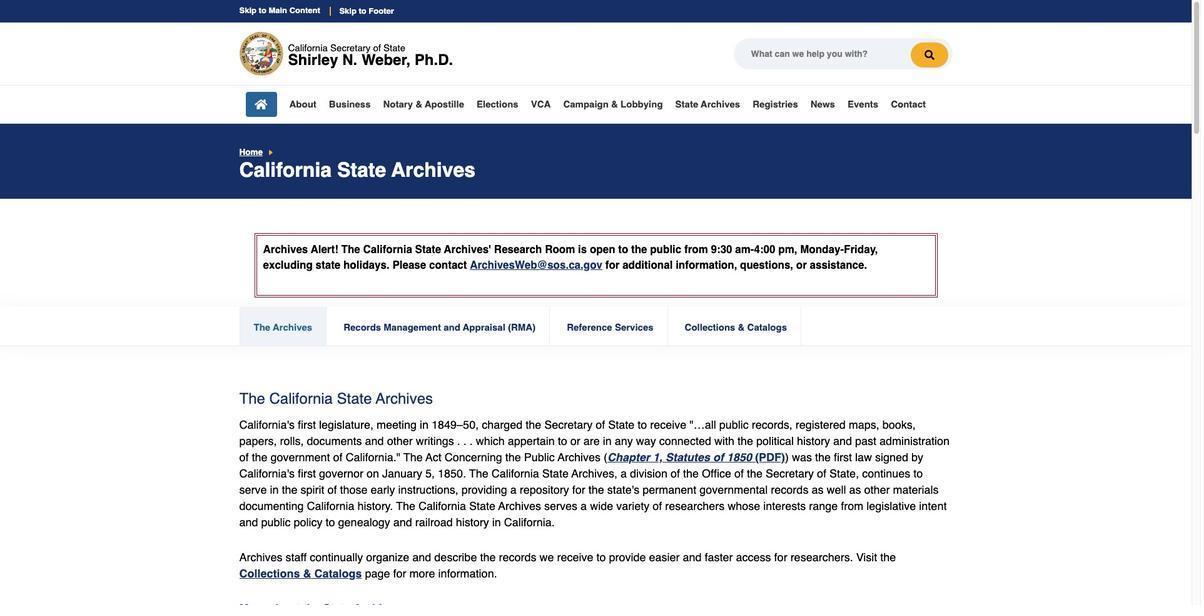 Task type: locate. For each thing, give the bounding box(es) containing it.
state archives
[[675, 99, 740, 110]]

0 vertical spatial other
[[387, 435, 413, 448]]

public down documenting
[[261, 516, 291, 529]]

history down registered
[[797, 435, 830, 448]]

any
[[615, 435, 633, 448]]

2 vertical spatial first
[[298, 467, 316, 480]]

division
[[630, 467, 668, 480]]

from up information,
[[684, 243, 708, 256]]

to right the policy
[[326, 516, 335, 529]]

to left footer
[[359, 6, 366, 16]]

as up range
[[812, 483, 824, 497]]

1 vertical spatial history
[[456, 516, 489, 529]]

and inside records management and appraisal (rma) link
[[444, 322, 460, 333]]

the up 'additional' at the top
[[631, 243, 647, 256]]

about
[[289, 99, 316, 110]]

the inside the archives link
[[254, 322, 270, 333]]

friday,
[[844, 243, 878, 256]]

catalogs down questions,
[[747, 322, 787, 333]]

california inside home california state archives
[[239, 158, 332, 181]]

records inside archives staff continually organize and describe the records we receive to provide easier and faster access for researchers. visit the collections & catalogs page for more information.
[[499, 551, 536, 564]]

2 vertical spatial public
[[261, 516, 291, 529]]

a up state's
[[621, 467, 627, 480]]

public inside "california's first legislature, meeting in 1849–50, charged the secretary of state to receive "…all public records, registered maps, books, papers, rolls, documents and other writings . . . which appertain to or are in any way connected with the political history and past administration of the government of california." the act concerning the public archives ("
[[719, 418, 749, 432]]

0 horizontal spatial or
[[570, 435, 580, 448]]

questions,
[[740, 259, 793, 271]]

of right 'n.'
[[373, 42, 381, 53]]

2 horizontal spatial public
[[719, 418, 749, 432]]

0 vertical spatial from
[[684, 243, 708, 256]]

we
[[540, 551, 554, 564]]

catalogs
[[747, 322, 787, 333], [314, 567, 362, 580]]

1 horizontal spatial as
[[849, 483, 861, 497]]

am-
[[735, 243, 754, 256]]

to down by
[[914, 467, 923, 480]]

archives inside archives alert! the california state archives' research room is open to the public from 9:30 am-4:00 pm, monday-friday, excluding state holidays. please contact
[[263, 243, 308, 256]]

to left main
[[259, 6, 266, 15]]

reference services
[[567, 322, 654, 333]]

and
[[444, 322, 460, 333], [365, 435, 384, 448], [833, 435, 852, 448], [239, 516, 258, 529], [393, 516, 412, 529], [412, 551, 431, 564], [683, 551, 702, 564]]

secretary inside ) was the first law signed by california's first governor on january 5, 1850. the california state archives, a division of the office of the secretary of state, continues to serve in the spirit of those early instructions, providing a repository for the state's permanent governmental records as well as other materials documenting california history. the california state archives serves a wide variety of researchers whose interests range from legislative intent and public policy to genealogy and railroad history in california.
[[766, 467, 814, 480]]

1 horizontal spatial records
[[771, 483, 809, 497]]

1,
[[653, 451, 662, 464]]

1 horizontal spatial skip
[[339, 6, 357, 16]]

other inside ) was the first law signed by california's first governor on january 5, 1850. the california state archives, a division of the office of the secretary of state, continues to serve in the spirit of those early instructions, providing a repository for the state's permanent governmental records as well as other materials documenting california history. the california state archives serves a wide variety of researchers whose interests range from legislative intent and public policy to genealogy and railroad history in california.
[[864, 483, 890, 497]]

n.
[[342, 51, 357, 69]]

the
[[631, 243, 647, 256], [526, 418, 541, 432], [738, 435, 753, 448], [252, 451, 267, 464], [505, 451, 521, 464], [815, 451, 831, 464], [683, 467, 699, 480], [747, 467, 763, 480], [282, 483, 298, 497], [589, 483, 604, 497], [480, 551, 496, 564], [880, 551, 896, 564]]

railroad
[[415, 516, 453, 529]]

skip-content element
[[239, 6, 953, 16]]

first inside "california's first legislature, meeting in 1849–50, charged the secretary of state to receive "…all public records, registered maps, books, papers, rolls, documents and other writings . . . which appertain to or are in any way connected with the political history and past administration of the government of california." the act concerning the public archives ("
[[298, 418, 316, 432]]

campaign & lobbying link
[[563, 99, 663, 110]]

in
[[420, 418, 429, 432], [603, 435, 612, 448], [270, 483, 279, 497], [492, 516, 501, 529]]

the up appertain
[[526, 418, 541, 432]]

& for catalogs
[[738, 322, 745, 333]]

0 vertical spatial first
[[298, 418, 316, 432]]

of inside california secretary of state shirley n. weber, ph.d.
[[373, 42, 381, 53]]

records up interests
[[771, 483, 809, 497]]

room
[[545, 243, 575, 256]]

0 vertical spatial public
[[650, 243, 681, 256]]

1850
[[727, 451, 752, 464]]

0 horizontal spatial from
[[684, 243, 708, 256]]

1 vertical spatial catalogs
[[314, 567, 362, 580]]

2 horizontal spatial .
[[470, 435, 473, 448]]

state inside california secretary of state shirley n. weber, ph.d.
[[384, 42, 405, 53]]

records left we
[[499, 551, 536, 564]]

1 horizontal spatial from
[[841, 500, 864, 513]]

1 horizontal spatial or
[[796, 259, 807, 271]]

0 horizontal spatial as
[[812, 483, 824, 497]]

public up archivesweb@sos.ca.gov for additional information, questions, or assistance.
[[650, 243, 681, 256]]

skip left main
[[239, 6, 256, 15]]

california's up the papers, at the bottom left of the page
[[239, 418, 295, 432]]

to
[[259, 6, 266, 15], [359, 6, 366, 16], [618, 243, 628, 256], [638, 418, 647, 432], [558, 435, 567, 448], [914, 467, 923, 480], [326, 516, 335, 529], [597, 551, 606, 564]]

the up information.
[[480, 551, 496, 564]]

1 vertical spatial from
[[841, 500, 864, 513]]

serve
[[239, 483, 267, 497]]

skip left footer
[[339, 6, 357, 16]]

0 vertical spatial collections
[[685, 322, 735, 333]]

or
[[796, 259, 807, 271], [570, 435, 580, 448]]

secretary down skip to footer
[[330, 42, 371, 53]]

california up holidays. on the left top of the page
[[363, 243, 412, 256]]

please
[[392, 259, 426, 271]]

1 horizontal spatial other
[[864, 483, 890, 497]]

the down appertain
[[505, 451, 521, 464]]

1 vertical spatial other
[[864, 483, 890, 497]]

campaign & lobbying
[[563, 99, 663, 110]]

2 horizontal spatial secretary
[[766, 467, 814, 480]]

0 vertical spatial catalogs
[[747, 322, 787, 333]]

of down the governor
[[328, 483, 337, 497]]

1 horizontal spatial collections
[[685, 322, 735, 333]]

was
[[792, 451, 812, 464]]

0 horizontal spatial collections & catalogs link
[[239, 567, 362, 580]]

1 horizontal spatial collections & catalogs link
[[671, 307, 801, 346]]

0 horizontal spatial other
[[387, 435, 413, 448]]

history inside "california's first legislature, meeting in 1849–50, charged the secretary of state to receive "…all public records, registered maps, books, papers, rolls, documents and other writings . . . which appertain to or are in any way connected with the political history and past administration of the government of california." the act concerning the public archives ("
[[797, 435, 830, 448]]

california up rolls,
[[269, 390, 333, 408]]

variety
[[616, 500, 649, 513]]

0 horizontal spatial secretary
[[330, 42, 371, 53]]

researchers.
[[791, 551, 853, 564]]

page
[[365, 567, 390, 580]]

first up spirit
[[298, 467, 316, 480]]

0 horizontal spatial history
[[456, 516, 489, 529]]

& inside archives staff continually organize and describe the records we receive to provide easier and faster access for researchers. visit the collections & catalogs page for more information.
[[303, 567, 311, 580]]

chapter
[[607, 451, 650, 464]]

appraisal
[[463, 322, 505, 333]]

as right well
[[849, 483, 861, 497]]

shirley n. weber, ph.d. banner
[[0, 0, 1192, 124]]

0 horizontal spatial public
[[261, 516, 291, 529]]

first up rolls,
[[298, 418, 316, 432]]

1 horizontal spatial secretary
[[544, 418, 593, 432]]

2 horizontal spatial a
[[621, 467, 627, 480]]

0 horizontal spatial records
[[499, 551, 536, 564]]

to up archives (
[[558, 435, 567, 448]]

1 vertical spatial collections & catalogs link
[[239, 567, 362, 580]]

about link
[[289, 99, 316, 110]]

public
[[650, 243, 681, 256], [719, 418, 749, 432], [261, 516, 291, 529]]

0 vertical spatial history
[[797, 435, 830, 448]]

a right providing
[[510, 483, 517, 497]]

0 vertical spatial or
[[796, 259, 807, 271]]

skip to footer link
[[339, 6, 394, 16]]

california down public
[[492, 467, 539, 480]]

meeting
[[377, 418, 417, 432]]

in left california.
[[492, 516, 501, 529]]

) was the first law signed by california's first governor on january 5, 1850. the california state archives, a division of the office of the secretary of state, continues to serve in the spirit of those early instructions, providing a repository for the state's permanent governmental records as well as other materials documenting california history. the california state archives serves a wide variety of researchers whose interests range from legislative intent and public policy to genealogy and railroad history in california.
[[239, 451, 947, 529]]

for down archives,
[[572, 483, 585, 497]]

main
[[269, 6, 287, 15]]

california inside california secretary of state shirley n. weber, ph.d.
[[288, 42, 328, 53]]

from down well
[[841, 500, 864, 513]]

home
[[239, 148, 263, 157]]

organize
[[366, 551, 409, 564]]

to up 'way'
[[638, 418, 647, 432]]

administration
[[880, 435, 950, 448]]

public inside ) was the first law signed by california's first governor on january 5, 1850. the california state archives, a division of the office of the secretary of state, continues to serve in the spirit of those early instructions, providing a repository for the state's permanent governmental records as well as other materials documenting california history. the california state archives serves a wide variety of researchers whose interests range from legislative intent and public policy to genealogy and railroad history in california.
[[261, 516, 291, 529]]

catalogs down "continually"
[[314, 567, 362, 580]]

wide
[[590, 500, 613, 513]]

1 vertical spatial records
[[499, 551, 536, 564]]

first up the state,
[[834, 451, 852, 464]]

1 horizontal spatial history
[[797, 435, 830, 448]]

0 vertical spatial a
[[621, 467, 627, 480]]

1 vertical spatial california's
[[239, 467, 295, 480]]

services
[[615, 322, 654, 333]]

0 horizontal spatial skip
[[239, 6, 256, 15]]

secretary down )
[[766, 467, 814, 480]]

early
[[371, 483, 395, 497]]

2 vertical spatial a
[[581, 500, 587, 513]]

0 vertical spatial secretary
[[330, 42, 371, 53]]

collections down information,
[[685, 322, 735, 333]]

1 vertical spatial receive
[[557, 551, 593, 564]]

elections
[[477, 99, 518, 110]]

information,
[[676, 259, 737, 271]]

registries
[[753, 99, 798, 110]]

0 horizontal spatial catalogs
[[314, 567, 362, 580]]

1 horizontal spatial .
[[463, 435, 467, 448]]

and up california."
[[365, 435, 384, 448]]

the great seal of the state of california image
[[239, 32, 283, 76]]

to right open at the top of the page
[[618, 243, 628, 256]]

statutes
[[666, 451, 710, 464]]

tab list
[[239, 307, 805, 346]]

collections down staff
[[239, 567, 300, 580]]

the up 1850
[[738, 435, 753, 448]]

vca
[[531, 99, 551, 110]]

and left appraisal
[[444, 322, 460, 333]]

provide
[[609, 551, 646, 564]]

and left the faster
[[683, 551, 702, 564]]

california's
[[239, 418, 295, 432], [239, 467, 295, 480]]

0 horizontal spatial collections
[[239, 567, 300, 580]]

collections
[[685, 322, 735, 333], [239, 567, 300, 580]]

california inside archives alert! the california state archives' research room is open to the public from 9:30 am-4:00 pm, monday-friday, excluding state holidays. please contact
[[363, 243, 412, 256]]

are
[[584, 435, 600, 448]]

permanent
[[643, 483, 696, 497]]

0 horizontal spatial .
[[457, 435, 460, 448]]

0 horizontal spatial receive
[[557, 551, 593, 564]]

serves
[[544, 500, 578, 513]]

1 vertical spatial collections
[[239, 567, 300, 580]]

1 horizontal spatial public
[[650, 243, 681, 256]]

home california state archives
[[239, 148, 476, 181]]

1 vertical spatial or
[[570, 435, 580, 448]]

0 vertical spatial california's
[[239, 418, 295, 432]]

0 vertical spatial receive
[[650, 418, 687, 432]]

secretary up are
[[544, 418, 593, 432]]

a left wide
[[581, 500, 587, 513]]

california down content
[[288, 42, 328, 53]]

0 horizontal spatial a
[[510, 483, 517, 497]]

& for lobbying
[[611, 99, 618, 110]]

1 vertical spatial public
[[719, 418, 749, 432]]

archives
[[701, 99, 740, 110], [391, 158, 476, 181], [263, 243, 308, 256], [273, 322, 312, 333], [376, 390, 433, 408], [498, 500, 541, 513], [239, 551, 282, 564]]

the inside archives alert! the california state archives' research room is open to the public from 9:30 am-4:00 pm, monday-friday, excluding state holidays. please contact
[[631, 243, 647, 256]]

2 california's from the top
[[239, 467, 295, 480]]

the left spirit
[[282, 483, 298, 497]]

archivesweb@sos.ca.gov
[[470, 259, 602, 271]]

archivesweb@sos.ca.gov link
[[470, 259, 602, 271]]

more
[[410, 567, 435, 580]]

for down open at the top of the page
[[605, 259, 620, 271]]

registered
[[796, 418, 846, 432]]

california's up serve
[[239, 467, 295, 480]]

receive right we
[[557, 551, 593, 564]]

other down meeting
[[387, 435, 413, 448]]

california down spirit
[[307, 500, 354, 513]]

or down pm,
[[796, 259, 807, 271]]

continually
[[310, 551, 363, 564]]

2 vertical spatial secretary
[[766, 467, 814, 480]]

charged
[[482, 418, 523, 432]]

receive
[[650, 418, 687, 432], [557, 551, 593, 564]]

1 california's from the top
[[239, 418, 295, 432]]

catalogs inside archives staff continually organize and describe the records we receive to provide easier and faster access for researchers. visit the collections & catalogs page for more information.
[[314, 567, 362, 580]]

1 horizontal spatial receive
[[650, 418, 687, 432]]

public up 'with'
[[719, 418, 749, 432]]

1 vertical spatial secretary
[[544, 418, 593, 432]]

3 . from the left
[[470, 435, 473, 448]]

0 vertical spatial records
[[771, 483, 809, 497]]

menu
[[246, 92, 926, 117]]

1 horizontal spatial a
[[581, 500, 587, 513]]

of down the papers, at the bottom left of the page
[[239, 451, 249, 464]]

menu containing about
[[246, 92, 926, 117]]

other down continues
[[864, 483, 890, 497]]

or left are
[[570, 435, 580, 448]]

weber,
[[362, 51, 411, 69]]

state inside menu
[[675, 99, 698, 110]]

history down providing
[[456, 516, 489, 529]]

archivesweb@sos.ca.gov for additional information, questions, or assistance.
[[470, 259, 867, 271]]

receive up 'connected'
[[650, 418, 687, 432]]

january
[[382, 467, 422, 480]]

which
[[476, 435, 505, 448]]

notary & apostille link
[[383, 99, 464, 110]]

california down home
[[239, 158, 332, 181]]

political
[[756, 435, 794, 448]]

past
[[855, 435, 877, 448]]

the down the 'statutes'
[[683, 467, 699, 480]]

for
[[605, 259, 620, 271], [572, 483, 585, 497], [774, 551, 787, 564], [393, 567, 406, 580]]

appertain
[[508, 435, 555, 448]]

and up more
[[412, 551, 431, 564]]

to left provide
[[597, 551, 606, 564]]

of up the governor
[[333, 451, 343, 464]]

genealogy
[[338, 516, 390, 529]]

first
[[298, 418, 316, 432], [834, 451, 852, 464], [298, 467, 316, 480]]

researchers
[[665, 500, 725, 513]]

events
[[848, 99, 878, 110]]

and left past
[[833, 435, 852, 448]]

in up writings
[[420, 418, 429, 432]]



Task type: vqa. For each thing, say whether or not it's contained in the screenshot.
Assembly,
no



Task type: describe. For each thing, give the bounding box(es) containing it.
other inside "california's first legislature, meeting in 1849–50, charged the secretary of state to receive "…all public records, registered maps, books, papers, rolls, documents and other writings . . . which appertain to or are in any way connected with the political history and past administration of the government of california." the act concerning the public archives ("
[[387, 435, 413, 448]]

legislative
[[867, 500, 916, 513]]

to inside archives alert! the california state archives' research room is open to the public from 9:30 am-4:00 pm, monday-friday, excluding state holidays. please contact
[[618, 243, 628, 256]]

the right visit
[[880, 551, 896, 564]]

events link
[[848, 99, 878, 110]]

1 vertical spatial first
[[834, 451, 852, 464]]

archives inside ) was the first law signed by california's first governor on january 5, 1850. the california state archives, a division of the office of the secretary of state, continues to serve in the spirit of those early instructions, providing a repository for the state's permanent governmental records as well as other materials documenting california history. the california state archives serves a wide variety of researchers whose interests range from legislative intent and public policy to genealogy and railroad history in california.
[[498, 500, 541, 513]]

of down 1850
[[734, 467, 744, 480]]

state inside "california's first legislature, meeting in 1849–50, charged the secretary of state to receive "…all public records, registered maps, books, papers, rolls, documents and other writings . . . which appertain to or are in any way connected with the political history and past administration of the government of california." the act concerning the public archives ("
[[608, 418, 635, 432]]

visit
[[856, 551, 877, 564]]

4:00
[[754, 243, 775, 256]]

skip to main content link
[[239, 6, 320, 15]]

california.
[[504, 516, 555, 529]]

or inside "california's first legislature, meeting in 1849–50, charged the secretary of state to receive "…all public records, registered maps, books, papers, rolls, documents and other writings . . . which appertain to or are in any way connected with the political history and past administration of the government of california." the act concerning the public archives ("
[[570, 435, 580, 448]]

of up office
[[713, 451, 724, 464]]

reference services link
[[553, 307, 667, 346]]

contact link
[[891, 99, 926, 110]]

the archives tab panel
[[239, 378, 953, 606]]

of up are
[[596, 418, 605, 432]]

those
[[340, 483, 368, 497]]

documenting
[[239, 500, 304, 513]]

archives inside archives staff continually organize and describe the records we receive to provide easier and faster access for researchers. visit the collections & catalogs page for more information.
[[239, 551, 282, 564]]

archives,
[[571, 467, 617, 480]]

materials
[[893, 483, 939, 497]]

instructions,
[[398, 483, 458, 497]]

tab list containing the archives
[[239, 307, 805, 346]]

continues
[[862, 467, 910, 480]]

(pdf)
[[755, 451, 785, 464]]

the california state archives
[[239, 390, 433, 408]]

secretary inside "california's first legislature, meeting in 1849–50, charged the secretary of state to receive "…all public records, registered maps, books, papers, rolls, documents and other writings . . . which appertain to or are in any way connected with the political history and past administration of the government of california." the act concerning the public archives ("
[[544, 418, 593, 432]]

elections link
[[477, 99, 518, 110]]

"…all
[[690, 418, 716, 432]]

state archives link
[[675, 99, 740, 110]]

records management and appraisal (rma) link
[[330, 307, 549, 346]]

1850.
[[438, 467, 466, 480]]

the inside "california's first legislature, meeting in 1849–50, charged the secretary of state to receive "…all public records, registered maps, books, papers, rolls, documents and other writings . . . which appertain to or are in any way connected with the political history and past administration of the government of california." the act concerning the public archives ("
[[403, 451, 423, 464]]

california's inside ) was the first law signed by california's first governor on january 5, 1850. the california state archives, a division of the office of the secretary of state, continues to serve in the spirit of those early instructions, providing a repository for the state's permanent governmental records as well as other materials documenting california history. the california state archives serves a wide variety of researchers whose interests range from legislative intent and public policy to genealogy and railroad history in california.
[[239, 467, 295, 480]]

reference
[[567, 322, 612, 333]]

the down archives,
[[589, 483, 604, 497]]

2 . from the left
[[463, 435, 467, 448]]

news link
[[811, 99, 835, 110]]

archives inside menu
[[701, 99, 740, 110]]

legislature,
[[319, 418, 374, 432]]

1 . from the left
[[457, 435, 460, 448]]

archives inside home california state archives
[[391, 158, 476, 181]]

of down permanent
[[653, 500, 662, 513]]

& for apostille
[[416, 99, 422, 110]]

to inside archives staff continually organize and describe the records we receive to provide easier and faster access for researchers. visit the collections & catalogs page for more information.
[[597, 551, 606, 564]]

(rma)
[[508, 322, 536, 333]]

additional
[[623, 259, 673, 271]]

california's first legislature, meeting in 1849–50, charged the secretary of state to receive "…all public records, registered maps, books, papers, rolls, documents and other writings . . . which appertain to or are in any way connected with the political history and past administration of the government of california." the act concerning the public archives (
[[239, 418, 950, 464]]

books,
[[883, 418, 916, 432]]

and left railroad
[[393, 516, 412, 529]]

business
[[329, 99, 371, 110]]

california."
[[346, 451, 400, 464]]

is
[[578, 243, 587, 256]]

for inside ) was the first law signed by california's first governor on january 5, 1850. the california state archives, a division of the office of the secretary of state, continues to serve in the spirit of those early instructions, providing a repository for the state's permanent governmental records as well as other materials documenting california history. the california state archives serves a wide variety of researchers whose interests range from legislative intent and public policy to genealogy and railroad history in california.
[[572, 483, 585, 497]]

state inside archives alert! the california state archives' research room is open to the public from 9:30 am-4:00 pm, monday-friday, excluding state holidays. please contact
[[415, 243, 441, 256]]

signed
[[875, 451, 908, 464]]

secretary inside california secretary of state shirley n. weber, ph.d.
[[330, 42, 371, 53]]

law
[[855, 451, 872, 464]]

collections & catalogs link inside the archives tab panel
[[239, 567, 362, 580]]

for down organize
[[393, 567, 406, 580]]

pm,
[[778, 243, 797, 256]]

staff
[[286, 551, 307, 564]]

archives staff continually organize and describe the records we receive to provide easier and faster access for researchers. visit the collections & catalogs page for more information.
[[239, 551, 896, 580]]

history.
[[358, 500, 393, 513]]

excluding
[[263, 259, 313, 271]]

writings
[[416, 435, 454, 448]]

well
[[827, 483, 846, 497]]

documents
[[307, 435, 362, 448]]

collections inside archives staff continually organize and describe the records we receive to provide easier and faster access for researchers. visit the collections & catalogs page for more information.
[[239, 567, 300, 580]]

records management and appraisal (rma)
[[344, 322, 536, 333]]

describe
[[434, 551, 477, 564]]

records inside ) was the first law signed by california's first governor on january 5, 1850. the california state archives, a division of the office of the secretary of state, continues to serve in the spirit of those early instructions, providing a repository for the state's permanent governmental records as well as other materials documenting california history. the california state archives serves a wide variety of researchers whose interests range from legislative intent and public policy to genealogy and railroad history in california.
[[771, 483, 809, 497]]

in up documenting
[[270, 483, 279, 497]]

home link
[[239, 148, 263, 157]]

public inside archives alert! the california state archives' research room is open to the public from 9:30 am-4:00 pm, monday-friday, excluding state holidays. please contact
[[650, 243, 681, 256]]

records,
[[752, 418, 793, 432]]

history inside ) was the first law signed by california's first governor on january 5, 1850. the california state archives, a division of the office of the secretary of state, continues to serve in the spirit of those early instructions, providing a repository for the state's permanent governmental records as well as other materials documenting california history. the california state archives serves a wide variety of researchers whose interests range from legislative intent and public policy to genealogy and railroad history in california.
[[456, 516, 489, 529]]

0 vertical spatial collections & catalogs link
[[671, 307, 801, 346]]

ph.d.
[[415, 51, 453, 69]]

shirley
[[288, 51, 338, 69]]

governor
[[319, 467, 363, 480]]

concerning
[[445, 451, 502, 464]]

with
[[714, 435, 734, 448]]

on
[[367, 467, 379, 480]]

1 vertical spatial a
[[510, 483, 517, 497]]

campaign
[[563, 99, 609, 110]]

What can we help you with? text field
[[734, 38, 953, 69]]

chapter 1, statutes of 1850 (pdf)
[[607, 451, 785, 464]]

1 as from the left
[[812, 483, 824, 497]]

footer
[[369, 6, 394, 16]]

)
[[785, 451, 789, 464]]

california up railroad
[[419, 500, 466, 513]]

from inside ) was the first law signed by california's first governor on january 5, 1850. the california state archives, a division of the office of the secretary of state, continues to serve in the spirit of those early instructions, providing a repository for the state's permanent governmental records as well as other materials documenting california history. the california state archives serves a wide variety of researchers whose interests range from legislative intent and public policy to genealogy and railroad history in california.
[[841, 500, 864, 513]]

the down the papers, at the bottom left of the page
[[252, 451, 267, 464]]

skip for skip to footer
[[339, 6, 357, 16]]

9:30
[[711, 243, 732, 256]]

archives inside tab list
[[273, 322, 312, 333]]

research
[[494, 243, 542, 256]]

of up permanent
[[671, 467, 680, 480]]

and down documenting
[[239, 516, 258, 529]]

state
[[316, 259, 341, 271]]

for right access
[[774, 551, 787, 564]]

office
[[702, 467, 731, 480]]

open
[[590, 243, 615, 256]]

management
[[384, 322, 441, 333]]

apostille
[[425, 99, 464, 110]]

assistance.
[[810, 259, 867, 271]]

act
[[426, 451, 442, 464]]

contact
[[891, 99, 926, 110]]

skip for skip to main content
[[239, 6, 256, 15]]

holidays.
[[343, 259, 390, 271]]

receive inside archives staff continually organize and describe the records we receive to provide easier and faster access for researchers. visit the collections & catalogs page for more information.
[[557, 551, 593, 564]]

receive inside "california's first legislature, meeting in 1849–50, charged the secretary of state to receive "…all public records, registered maps, books, papers, rolls, documents and other writings . . . which appertain to or are in any way connected with the political history and past administration of the government of california." the act concerning the public archives ("
[[650, 418, 687, 432]]

connected
[[659, 435, 711, 448]]

1 horizontal spatial catalogs
[[747, 322, 787, 333]]

california's inside "california's first legislature, meeting in 1849–50, charged the secretary of state to receive "…all public records, registered maps, books, papers, rolls, documents and other writings . . . which appertain to or are in any way connected with the political history and past administration of the government of california." the act concerning the public archives ("
[[239, 418, 295, 432]]

information.
[[438, 567, 497, 580]]

state inside home california state archives
[[337, 158, 386, 181]]

skip to footer
[[339, 6, 394, 16]]

monday-
[[800, 243, 844, 256]]

access
[[736, 551, 771, 564]]

the down (pdf)
[[747, 467, 763, 480]]

archives (
[[558, 451, 607, 464]]

2 as from the left
[[849, 483, 861, 497]]

in right are
[[603, 435, 612, 448]]

menu inside shirley n. weber, ph.d. banner
[[246, 92, 926, 117]]

the right the was
[[815, 451, 831, 464]]

content
[[289, 6, 320, 15]]

of left the state,
[[817, 467, 827, 480]]

the archives link
[[240, 307, 326, 346]]

papers,
[[239, 435, 277, 448]]

notary
[[383, 99, 413, 110]]

whose
[[728, 500, 760, 513]]

policy
[[294, 516, 323, 529]]

from inside archives alert! the california state archives' research room is open to the public from 9:30 am-4:00 pm, monday-friday, excluding state holidays. please contact
[[684, 243, 708, 256]]



